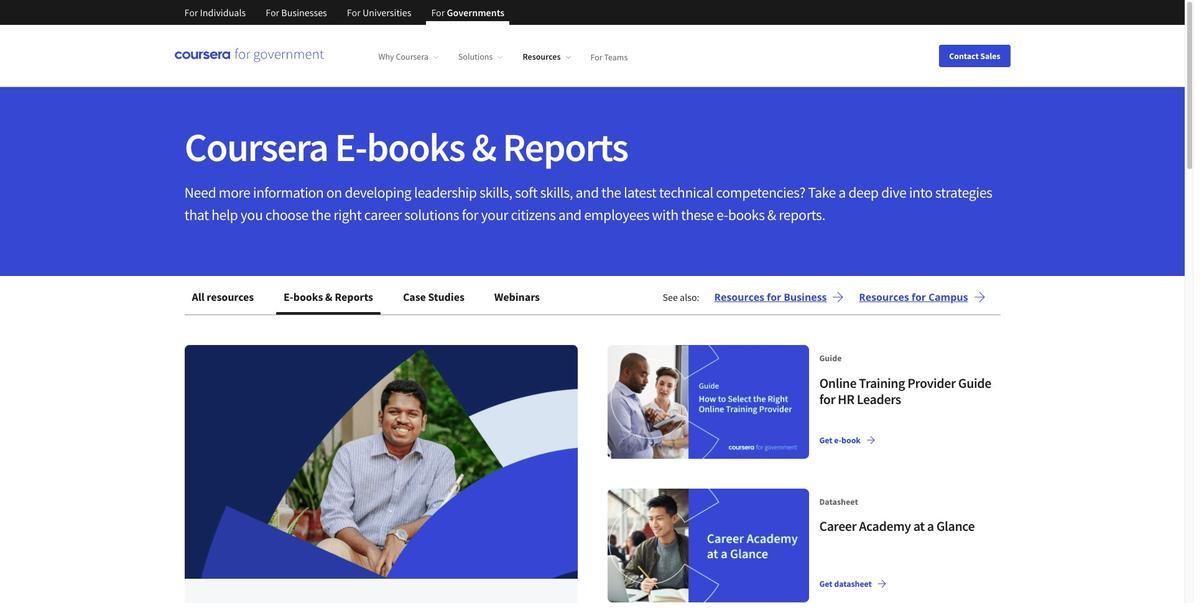 Task type: describe. For each thing, give the bounding box(es) containing it.
0 horizontal spatial coursera
[[184, 122, 328, 172]]

get e-book button
[[815, 429, 881, 452]]

contact
[[949, 50, 979, 61]]

resources for resources for campus
[[859, 291, 909, 304]]

solutions
[[458, 51, 493, 62]]

for for individuals
[[184, 6, 198, 19]]

your
[[481, 205, 508, 225]]

businesses
[[281, 6, 327, 19]]

dive
[[882, 183, 907, 202]]

all
[[192, 290, 205, 304]]

for for governments
[[431, 6, 445, 19]]

case studies
[[403, 290, 465, 304]]

citizens
[[511, 205, 556, 225]]

books inside need more information on developing leadership skills, soft skills, and the latest technical competencies? take a deep dive into strategies that help you choose the right career solutions for your citizens and employees with these e-books & reports.
[[728, 205, 765, 225]]

deep
[[849, 183, 879, 202]]

coursera for government image
[[174, 48, 324, 63]]

for left teams
[[591, 51, 603, 62]]

0 horizontal spatial books
[[293, 290, 323, 304]]

leaders
[[857, 391, 901, 408]]

teams
[[604, 51, 628, 62]]

resources for campus link
[[859, 290, 986, 305]]

0 vertical spatial books
[[367, 122, 465, 172]]

need
[[184, 183, 216, 202]]

for inside need more information on developing leadership skills, soft skills, and the latest technical competencies? take a deep dive into strategies that help you choose the right career solutions for your citizens and employees with these e-books & reports.
[[462, 205, 478, 225]]

resources link
[[523, 51, 571, 62]]

career academy at a glance
[[820, 518, 975, 535]]

sales
[[981, 50, 1001, 61]]

glance
[[937, 518, 975, 535]]

need more information on developing leadership skills, soft skills, and the latest technical competencies? take a deep dive into strategies that help you choose the right career solutions for your citizens and employees with these e-books & reports.
[[184, 183, 993, 225]]

campus
[[929, 291, 968, 304]]

strategies
[[936, 183, 993, 202]]

with
[[652, 205, 679, 225]]

soft
[[515, 183, 538, 202]]

competencies?
[[716, 183, 806, 202]]

leadership
[[414, 183, 477, 202]]

for for universities
[[347, 6, 361, 19]]

datasheet
[[834, 578, 872, 589]]

academy
[[859, 518, 911, 535]]

provider
[[908, 374, 956, 392]]

for universities
[[347, 6, 411, 19]]

business
[[784, 291, 827, 304]]

solutions link
[[458, 51, 503, 62]]

resources for resources 'link'
[[523, 51, 561, 62]]

these
[[681, 205, 714, 225]]

resources for business link
[[715, 290, 844, 305]]

& inside need more information on developing leadership skills, soft skills, and the latest technical competencies? take a deep dive into strategies that help you choose the right career solutions for your citizens and employees with these e-books & reports.
[[768, 205, 776, 225]]

e-books & reports link
[[276, 282, 381, 312]]

technical
[[659, 183, 714, 202]]

e- inside need more information on developing leadership skills, soft skills, and the latest technical competencies? take a deep dive into strategies that help you choose the right career solutions for your citizens and employees with these e-books & reports.
[[717, 205, 728, 225]]

resources
[[207, 290, 254, 304]]

latest
[[624, 183, 657, 202]]

for inside online training provider guide for hr leaders
[[820, 391, 836, 408]]

get datasheet button
[[815, 573, 892, 595]]

studies
[[428, 290, 465, 304]]

universities
[[363, 6, 411, 19]]

contact sales
[[949, 50, 1001, 61]]

help
[[211, 205, 238, 225]]



Task type: vqa. For each thing, say whether or not it's contained in the screenshot.
For Individuals
yes



Task type: locate. For each thing, give the bounding box(es) containing it.
a right the at
[[927, 518, 934, 535]]

why
[[379, 51, 394, 62]]

e-
[[335, 122, 367, 172], [284, 290, 293, 304]]

1 horizontal spatial resources
[[715, 291, 765, 304]]

0 horizontal spatial e-
[[717, 205, 728, 225]]

1 vertical spatial e-
[[284, 290, 293, 304]]

1 vertical spatial a
[[927, 518, 934, 535]]

get datasheet
[[820, 578, 872, 589]]

1 horizontal spatial guide
[[959, 374, 992, 392]]

& inside tab list
[[325, 290, 333, 304]]

2 horizontal spatial resources
[[859, 291, 909, 304]]

e- right "resources"
[[284, 290, 293, 304]]

banner navigation
[[174, 0, 515, 34]]

more
[[219, 183, 250, 202]]

case
[[403, 290, 426, 304]]

and right "citizens"
[[558, 205, 582, 225]]

career
[[820, 518, 857, 535]]

2 horizontal spatial books
[[728, 205, 765, 225]]

0 vertical spatial reports
[[503, 122, 628, 172]]

1 vertical spatial the
[[311, 205, 331, 225]]

e- up on
[[335, 122, 367, 172]]

1 vertical spatial get
[[820, 578, 833, 589]]

guide up online on the bottom
[[820, 353, 842, 364]]

1 vertical spatial e-
[[834, 435, 842, 446]]

2 skills, from the left
[[540, 183, 573, 202]]

take
[[808, 183, 836, 202]]

tab list
[[184, 282, 562, 315]]

reports left case
[[335, 290, 373, 304]]

resources for campus
[[859, 291, 968, 304]]

resources for resources for business
[[715, 291, 765, 304]]

the down on
[[311, 205, 331, 225]]

employees
[[584, 205, 649, 225]]

for for businesses
[[266, 6, 279, 19]]

0 horizontal spatial reports
[[335, 290, 373, 304]]

reports up soft
[[503, 122, 628, 172]]

solutions
[[404, 205, 459, 225]]

contact sales button
[[940, 44, 1011, 67]]

hr
[[838, 391, 855, 408]]

datasheet
[[820, 496, 858, 507]]

1 horizontal spatial &
[[472, 122, 496, 172]]

0 horizontal spatial the
[[311, 205, 331, 225]]

books
[[367, 122, 465, 172], [728, 205, 765, 225], [293, 290, 323, 304]]

governments
[[447, 6, 505, 19]]

e- inside get e-book button
[[834, 435, 842, 446]]

career
[[364, 205, 402, 225]]

get for online training provider guide for hr leaders
[[820, 435, 833, 446]]

1 skills, from the left
[[480, 183, 512, 202]]

for left governments
[[431, 6, 445, 19]]

for businesses
[[266, 6, 327, 19]]

e-
[[717, 205, 728, 225], [834, 435, 842, 446]]

0 horizontal spatial skills,
[[480, 183, 512, 202]]

and
[[576, 183, 599, 202], [558, 205, 582, 225]]

coursera up 'more'
[[184, 122, 328, 172]]

1 horizontal spatial skills,
[[540, 183, 573, 202]]

developing
[[345, 183, 411, 202]]

all resources link
[[184, 282, 261, 312]]

information
[[253, 183, 324, 202]]

0 horizontal spatial a
[[839, 183, 846, 202]]

get e-book
[[820, 435, 861, 446]]

0 vertical spatial guide
[[820, 353, 842, 364]]

get
[[820, 435, 833, 446], [820, 578, 833, 589]]

1 horizontal spatial e-
[[834, 435, 842, 446]]

1 vertical spatial and
[[558, 205, 582, 225]]

2 get from the top
[[820, 578, 833, 589]]

1 vertical spatial guide
[[959, 374, 992, 392]]

for
[[184, 6, 198, 19], [266, 6, 279, 19], [347, 6, 361, 19], [431, 6, 445, 19], [591, 51, 603, 62]]

guide right provider on the bottom
[[959, 374, 992, 392]]

get inside get e-book button
[[820, 435, 833, 446]]

2 horizontal spatial &
[[768, 205, 776, 225]]

for left campus
[[912, 291, 926, 304]]

skills, up your
[[480, 183, 512, 202]]

guide
[[820, 353, 842, 364], [959, 374, 992, 392]]

at
[[914, 518, 925, 535]]

1 horizontal spatial a
[[927, 518, 934, 535]]

for left hr
[[820, 391, 836, 408]]

also:
[[680, 291, 700, 304]]

1 get from the top
[[820, 435, 833, 446]]

get inside get datasheet 'button'
[[820, 578, 833, 589]]

1 horizontal spatial books
[[367, 122, 465, 172]]

0 horizontal spatial &
[[325, 290, 333, 304]]

into
[[909, 183, 933, 202]]

webinars link
[[487, 282, 547, 312]]

for teams link
[[591, 51, 628, 62]]

tab list containing all resources
[[184, 282, 562, 315]]

0 vertical spatial &
[[472, 122, 496, 172]]

for individuals
[[184, 6, 246, 19]]

0 vertical spatial e-
[[335, 122, 367, 172]]

case studies link
[[396, 282, 472, 312]]

resources
[[523, 51, 561, 62], [715, 291, 765, 304], [859, 291, 909, 304]]

reports
[[503, 122, 628, 172], [335, 290, 373, 304]]

for governments
[[431, 6, 505, 19]]

skills,
[[480, 183, 512, 202], [540, 183, 573, 202]]

get left book
[[820, 435, 833, 446]]

get left datasheet
[[820, 578, 833, 589]]

that
[[184, 205, 209, 225]]

for left businesses
[[266, 6, 279, 19]]

0 vertical spatial a
[[839, 183, 846, 202]]

on
[[326, 183, 342, 202]]

reports.
[[779, 205, 825, 225]]

a
[[839, 183, 846, 202], [927, 518, 934, 535]]

resources for business
[[715, 291, 827, 304]]

choose
[[266, 205, 309, 225]]

a right take
[[839, 183, 846, 202]]

online training provider guide for hr leaders
[[820, 374, 992, 408]]

see also:
[[663, 291, 700, 304]]

book
[[842, 435, 861, 446]]

all resources
[[192, 290, 254, 304]]

webinars
[[494, 290, 540, 304]]

coursera e-books & reports
[[184, 122, 628, 172]]

skills, right soft
[[540, 183, 573, 202]]

0 vertical spatial and
[[576, 183, 599, 202]]

e- right these
[[717, 205, 728, 225]]

for left universities
[[347, 6, 361, 19]]

for left business
[[767, 291, 781, 304]]

2 vertical spatial books
[[293, 290, 323, 304]]

0 vertical spatial the
[[602, 183, 621, 202]]

1 horizontal spatial e-
[[335, 122, 367, 172]]

for left the individuals
[[184, 6, 198, 19]]

e- down hr
[[834, 435, 842, 446]]

see
[[663, 291, 678, 304]]

a inside need more information on developing leadership skills, soft skills, and the latest technical competencies? take a deep dive into strategies that help you choose the right career solutions for your citizens and employees with these e-books & reports.
[[839, 183, 846, 202]]

you
[[241, 205, 263, 225]]

1 vertical spatial reports
[[335, 290, 373, 304]]

0 horizontal spatial guide
[[820, 353, 842, 364]]

get for career academy at a glance
[[820, 578, 833, 589]]

0 vertical spatial e-
[[717, 205, 728, 225]]

online
[[820, 374, 857, 392]]

1 vertical spatial &
[[768, 205, 776, 225]]

1 horizontal spatial reports
[[503, 122, 628, 172]]

0 horizontal spatial resources
[[523, 51, 561, 62]]

the up employees on the top of the page
[[602, 183, 621, 202]]

e-books & reports
[[284, 290, 373, 304]]

2 vertical spatial &
[[325, 290, 333, 304]]

0 horizontal spatial e-
[[284, 290, 293, 304]]

and up employees on the top of the page
[[576, 183, 599, 202]]

1 horizontal spatial the
[[602, 183, 621, 202]]

why coursera link
[[379, 51, 438, 62]]

gsr - featured image
[[184, 345, 578, 579]]

for teams
[[591, 51, 628, 62]]

for
[[462, 205, 478, 225], [767, 291, 781, 304], [912, 291, 926, 304], [820, 391, 836, 408]]

individuals
[[200, 6, 246, 19]]

1 vertical spatial books
[[728, 205, 765, 225]]

the
[[602, 183, 621, 202], [311, 205, 331, 225]]

right
[[334, 205, 362, 225]]

1 horizontal spatial coursera
[[396, 51, 429, 62]]

why coursera
[[379, 51, 429, 62]]

training
[[859, 374, 905, 392]]

coursera
[[396, 51, 429, 62], [184, 122, 328, 172]]

0 vertical spatial coursera
[[396, 51, 429, 62]]

coursera right why
[[396, 51, 429, 62]]

1 vertical spatial coursera
[[184, 122, 328, 172]]

guide inside online training provider guide for hr leaders
[[959, 374, 992, 392]]

0 vertical spatial get
[[820, 435, 833, 446]]

for left your
[[462, 205, 478, 225]]



